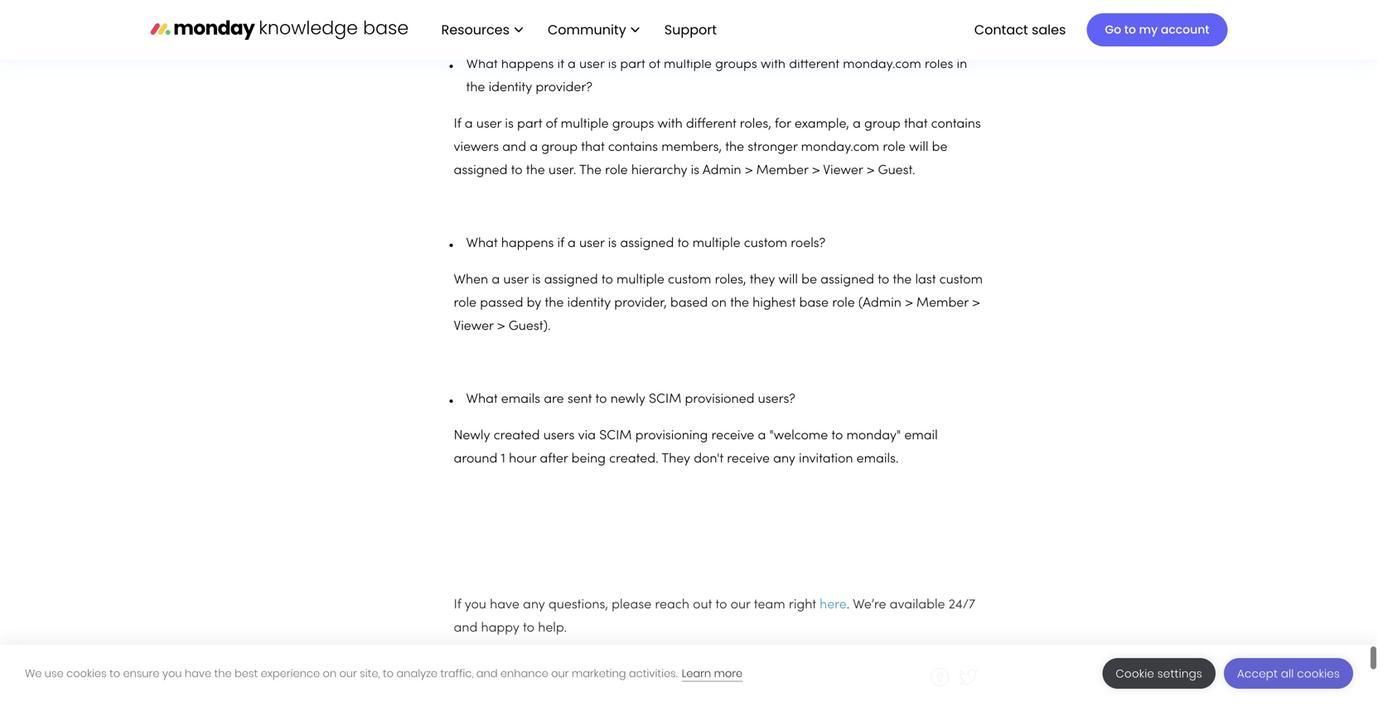 Task type: describe. For each thing, give the bounding box(es) containing it.
a inside when a user is assigned to multiple custom roles, they will be assigned to the last custom role passed by the identity provider, based on the highest base role (admin > member > viewer > guest).
[[492, 274, 500, 286]]

"welcome
[[770, 430, 828, 442]]

here link
[[820, 599, 847, 611]]

please
[[612, 599, 652, 611]]

to inside 'main' element
[[1125, 22, 1137, 38]]

check
[[601, 669, 635, 681]]

guest.
[[878, 164, 916, 177]]

learn more link
[[682, 666, 743, 682]]

assigned up guest).
[[544, 274, 598, 286]]

on inside when a user is assigned to multiple custom roles, they will be assigned to the last custom role passed by the identity provider, based on the highest base role (admin > member > viewer > guest).
[[712, 297, 727, 310]]

to right the out
[[716, 599, 727, 611]]

enhance
[[501, 666, 549, 681]]

if a user is part of multiple groups with different roles, for example, a group that contains viewers and a group that contains members, the stronger monday.com role will be assigned to the user. the role hierarchy is admin > member > viewer > guest.
[[454, 118, 981, 177]]

passed
[[480, 297, 523, 310]]

created
[[494, 430, 540, 442]]

sent
[[568, 393, 592, 406]]

role right the
[[605, 164, 628, 177]]

0 horizontal spatial contains
[[608, 141, 658, 154]]

have inside dialog
[[185, 666, 212, 681]]

accept all cookies
[[1238, 666, 1341, 681]]

viewer inside if a user is part of multiple groups with different roles, for example, a group that contains viewers and a group that contains members, the stronger monday.com role will be assigned to the user. the role hierarchy is admin > member > viewer > guest.
[[823, 164, 863, 177]]

to inside if a user is part of multiple groups with different roles, for example, a group that contains viewers and a group that contains members, the stronger monday.com role will be assigned to the user. the role hierarchy is admin > member > viewer > guest.
[[511, 164, 523, 177]]

emails
[[501, 393, 541, 406]]

cookies for all
[[1298, 666, 1341, 681]]

by
[[527, 297, 542, 310]]

the left user. on the left
[[526, 164, 545, 177]]

assigned inside if a user is part of multiple groups with different roles, for example, a group that contains viewers and a group that contains members, the stronger monday.com role will be assigned to the user. the role hierarchy is admin > member > viewer > guest.
[[454, 164, 508, 177]]

being
[[572, 453, 606, 465]]

user.
[[549, 164, 577, 177]]

right
[[789, 599, 816, 611]]

provisioned
[[685, 393, 755, 406]]

newly
[[611, 393, 646, 406]]

(admin
[[859, 297, 902, 310]]

based
[[671, 297, 708, 310]]

0 vertical spatial group
[[865, 118, 901, 131]]

last
[[916, 274, 936, 286]]

different inside if a user is part of multiple groups with different roles, for example, a group that contains viewers and a group that contains members, the stronger monday.com role will be assigned to the user. the role hierarchy is admin > member > viewer > guest.
[[686, 118, 737, 131]]

go to my account
[[1105, 22, 1210, 38]]

at
[[692, 669, 704, 681]]

a inside what happens if a user is part of multiple groups with different monday.com roles in the identity provider?
[[568, 58, 576, 71]]

newly created users via scim provisioning receive a "welcome to monday" email around 1 hour after being created. they don't receive any invitation emails.
[[454, 430, 938, 465]]

after
[[540, 453, 568, 465]]

-
[[545, 669, 552, 681]]

role right base
[[832, 297, 855, 310]]

member inside when a user is assigned to multiple custom roles, they will be assigned to the last custom role passed by the identity provider, based on the highest base role (admin > member > viewer > guest).
[[917, 297, 969, 310]]

1 horizontal spatial our
[[551, 666, 569, 681]]

contact
[[975, 20, 1029, 39]]

provider?
[[536, 82, 593, 94]]

we use cookies to ensure you have the best experience on our site, to analyze traffic, and enhance our marketing activities. learn more
[[25, 666, 743, 681]]

what emails are sent to newly scim provisioned users?
[[466, 393, 799, 406]]

with inside what happens if a user is part of multiple groups with different monday.com roles in the identity provider?
[[761, 58, 786, 71]]

to up based
[[678, 237, 689, 250]]

multiple inside what happens if a user is part of multiple groups with different monday.com roles in the identity provider?
[[664, 58, 712, 71]]

they
[[750, 274, 775, 286]]

if for assigned
[[558, 237, 564, 250]]

when a user is assigned to multiple custom roles, they will be assigned to the last custom role passed by the identity provider, based on the highest base role (admin > member > viewer > guest).
[[454, 274, 983, 333]]

more
[[714, 666, 743, 681]]

site,
[[360, 666, 380, 681]]

user down the
[[580, 237, 605, 250]]

created.
[[609, 453, 659, 465]]

multiple up when a user is assigned to multiple custom roles, they will be assigned to the last custom role passed by the identity provider, based on the highest base role (admin > member > viewer > guest).
[[693, 237, 741, 250]]

highest
[[753, 297, 796, 310]]

what happens if a user is part of multiple groups with different monday.com roles in the identity provider?
[[466, 58, 968, 94]]

a inside newly created users via scim provisioning receive a "welcome to monday" email around 1 hour after being created. they don't receive any invitation emails.
[[758, 430, 766, 442]]

users?
[[758, 393, 796, 406]]

marketing
[[572, 666, 626, 681]]

help.
[[538, 622, 567, 635]]

admin
[[703, 164, 742, 177]]

if you have any questions, please reach out to our team right here
[[454, 599, 847, 611]]

be inside when a user is assigned to multiple custom roles, they will be assigned to the last custom role passed by the identity provider, based on the highest base role (admin > member > viewer > guest).
[[802, 274, 817, 286]]

dialog containing cookie settings
[[0, 645, 1379, 702]]

we're
[[853, 599, 887, 611]]

1 horizontal spatial you
[[465, 599, 487, 611]]

1 vertical spatial that
[[581, 141, 605, 154]]

main element
[[425, 0, 1228, 60]]

0 vertical spatial that
[[904, 118, 928, 131]]

a down user. on the left
[[568, 237, 576, 250]]

available
[[890, 599, 946, 611]]

the right by
[[545, 297, 564, 310]]

accept all cookies button
[[1224, 658, 1354, 689]]

the inside dialog
[[214, 666, 232, 681]]

monday"
[[847, 430, 901, 442]]

members,
[[662, 141, 722, 154]]

roles, inside if a user is part of multiple groups with different roles, for example, a group that contains viewers and a group that contains members, the stronger monday.com role will be assigned to the user. the role hierarchy is admin > member > viewer > guest.
[[740, 118, 772, 131]]

users
[[544, 430, 575, 442]]

part inside if a user is part of multiple groups with different roles, for example, a group that contains viewers and a group that contains members, the stronger monday.com role will be assigned to the user. the role hierarchy is admin > member > viewer > guest.
[[517, 118, 542, 131]]

groups inside what happens if a user is part of multiple groups with different monday.com roles in the identity provider?
[[715, 58, 757, 71]]

stronger
[[748, 141, 798, 154]]

a up viewers
[[465, 118, 473, 131]]

reach
[[655, 599, 690, 611]]

invitation
[[799, 453, 853, 465]]

to up the (admin
[[878, 274, 890, 286]]

guy
[[454, 669, 478, 681]]

cookie
[[1116, 666, 1155, 681]]

be inside if a user is part of multiple groups with different roles, for example, a group that contains viewers and a group that contains members, the stronger monday.com role will be assigned to the user. the role hierarchy is admin > member > viewer > guest.
[[932, 141, 948, 154]]

2 horizontal spatial our
[[731, 599, 751, 611]]

in
[[957, 58, 968, 71]]

cookies for use
[[66, 666, 107, 681]]

sales
[[1032, 20, 1066, 39]]

provisioning
[[636, 430, 708, 442]]

list containing resources
[[425, 0, 730, 60]]

role up "guest."
[[883, 141, 906, 154]]

what happens if a user is assigned to multiple custom roels?
[[466, 237, 829, 250]]

if for part
[[558, 58, 564, 71]]

support
[[665, 20, 717, 39]]

are
[[544, 393, 564, 406]]

community link
[[540, 16, 648, 44]]

questions,
[[549, 599, 608, 611]]

viewer inside when a user is assigned to multiple custom roles, they will be assigned to the last custom role passed by the identity provider, based on the highest base role (admin > member > viewer > guest).
[[454, 320, 494, 333]]

cookie settings
[[1116, 666, 1203, 681]]

any inside newly created users via scim provisioning receive a "welcome to monday" email around 1 hour after being created. they don't receive any invitation emails.
[[774, 453, 796, 465]]



Task type: vqa. For each thing, say whether or not it's contained in the screenshot.
button
no



Task type: locate. For each thing, give the bounding box(es) containing it.
scim inside newly created users via scim provisioning receive a "welcome to monday" email around 1 hour after being created. they don't receive any invitation emails.
[[600, 430, 632, 442]]

contains
[[931, 118, 981, 131], [608, 141, 658, 154]]

2 if from the top
[[454, 599, 461, 611]]

go to my account link
[[1087, 13, 1228, 46]]

receive right "don't"
[[727, 453, 770, 465]]

to right site,
[[383, 666, 394, 681]]

0 horizontal spatial of
[[546, 118, 557, 131]]

2 vertical spatial what
[[466, 393, 498, 406]]

1 vertical spatial any
[[523, 599, 545, 611]]

contains down the in
[[931, 118, 981, 131]]

0 vertical spatial roles,
[[740, 118, 772, 131]]

use
[[45, 666, 64, 681]]

multiple down provider?
[[561, 118, 609, 131]]

2 horizontal spatial custom
[[940, 274, 983, 286]]

don't
[[694, 453, 724, 465]]

to left user. on the left
[[511, 164, 523, 177]]

cookies right use
[[66, 666, 107, 681]]

receive up "don't"
[[712, 430, 755, 442]]

0 vertical spatial with
[[761, 58, 786, 71]]

0 vertical spatial different
[[789, 58, 840, 71]]

0 vertical spatial scim
[[649, 393, 682, 406]]

via
[[578, 430, 596, 442]]

on right experience
[[323, 666, 337, 681]]

roels?
[[791, 237, 826, 250]]

roles, left they
[[715, 274, 747, 286]]

multiple inside when a user is assigned to multiple custom roles, they will be assigned to the last custom role passed by the identity provider, based on the highest base role (admin > member > viewer > guest).
[[617, 274, 665, 286]]

scim
[[649, 393, 682, 406], [600, 430, 632, 442]]

cookies right all
[[1298, 666, 1341, 681]]

the left best on the left
[[214, 666, 232, 681]]

1 vertical spatial if
[[454, 599, 461, 611]]

quality
[[555, 669, 598, 681]]

the left "highest"
[[730, 297, 749, 310]]

and right traffic,
[[477, 666, 498, 681]]

0 vertical spatial any
[[774, 453, 796, 465]]

monday.com inside if a user is part of multiple groups with different roles, for example, a group that contains viewers and a group that contains members, the stronger monday.com role will be assigned to the user. the role hierarchy is admin > member > viewer > guest.
[[801, 141, 880, 154]]

multiple down support
[[664, 58, 712, 71]]

0 horizontal spatial you
[[162, 666, 182, 681]]

is inside what happens if a user is part of multiple groups with different monday.com roles in the identity provider?
[[608, 58, 617, 71]]

1 vertical spatial be
[[802, 274, 817, 286]]

identity left provider,
[[567, 297, 611, 310]]

0 horizontal spatial on
[[323, 666, 337, 681]]

0 vertical spatial what
[[466, 58, 498, 71]]

1 horizontal spatial group
[[865, 118, 901, 131]]

emails.
[[857, 453, 899, 465]]

0 horizontal spatial with
[[658, 118, 683, 131]]

to left ensure at left
[[109, 666, 120, 681]]

1 horizontal spatial contains
[[931, 118, 981, 131]]

1 vertical spatial contains
[[608, 141, 658, 154]]

list
[[425, 0, 730, 60]]

0 vertical spatial part
[[620, 58, 646, 71]]

0 vertical spatial happens
[[501, 58, 554, 71]]

1 vertical spatial roles,
[[715, 274, 747, 286]]

and inside if a user is part of multiple groups with different roles, for example, a group that contains viewers and a group that contains members, the stronger monday.com role will be assigned to the user. the role hierarchy is admin > member > viewer > guest.
[[503, 141, 526, 154]]

roles, inside when a user is assigned to multiple custom roles, they will be assigned to the last custom role passed by the identity provider, based on the highest base role (admin > member > viewer > guest).
[[715, 274, 747, 286]]

monday.com left roles
[[843, 58, 922, 71]]

multiple up provider,
[[617, 274, 665, 286]]

cookie settings button
[[1103, 658, 1216, 689]]

user inside if a user is part of multiple groups with different roles, for example, a group that contains viewers and a group that contains members, the stronger monday.com role will be assigned to the user. the role hierarchy is admin > member > viewer > guest.
[[476, 118, 502, 131]]

1 horizontal spatial that
[[904, 118, 928, 131]]

have
[[490, 599, 520, 611], [185, 666, 212, 681]]

part inside what happens if a user is part of multiple groups with different monday.com roles in the identity provider?
[[620, 58, 646, 71]]

what for what emails are sent to newly scim provisioned users?
[[466, 393, 498, 406]]

assigned up the (admin
[[821, 274, 875, 286]]

1 vertical spatial with
[[658, 118, 683, 131]]

group up user. on the left
[[542, 141, 578, 154]]

newly
[[454, 430, 490, 442]]

0 vertical spatial and
[[503, 141, 526, 154]]

dialog
[[0, 645, 1379, 702]]

1 vertical spatial if
[[558, 237, 564, 250]]

1 horizontal spatial custom
[[744, 237, 788, 250]]

with inside if a user is part of multiple groups with different roles, for example, a group that contains viewers and a group that contains members, the stronger monday.com role will be assigned to the user. the role hierarchy is admin > member > viewer > guest.
[[658, 118, 683, 131]]

scim up provisioning
[[649, 393, 682, 406]]

if for if you have any questions, please reach out to our team right here
[[454, 599, 461, 611]]

with up members,
[[658, 118, 683, 131]]

0 horizontal spatial part
[[517, 118, 542, 131]]

have left best on the left
[[185, 666, 212, 681]]

1 horizontal spatial scim
[[649, 393, 682, 406]]

our right enhance
[[551, 666, 569, 681]]

1 horizontal spatial of
[[649, 58, 661, 71]]

multiple inside if a user is part of multiple groups with different roles, for example, a group that contains viewers and a group that contains members, the stronger monday.com role will be assigned to the user. the role hierarchy is admin > member > viewer > guest.
[[561, 118, 609, 131]]

will up "guest."
[[909, 141, 929, 154]]

0 horizontal spatial that
[[581, 141, 605, 154]]

a right viewers
[[530, 141, 538, 154]]

0 horizontal spatial any
[[523, 599, 545, 611]]

0 vertical spatial identity
[[489, 82, 532, 94]]

1 happens from the top
[[501, 58, 554, 71]]

contact sales
[[975, 20, 1066, 39]]

1 vertical spatial different
[[686, 118, 737, 131]]

that up "guest."
[[904, 118, 928, 131]]

if down user. on the left
[[558, 237, 564, 250]]

0 vertical spatial of
[[649, 58, 661, 71]]

analyze
[[397, 666, 438, 681]]

will inside when a user is assigned to multiple custom roles, they will be assigned to the last custom role passed by the identity provider, based on the highest base role (admin > member > viewer > guest).
[[779, 274, 798, 286]]

. we're available 24/7 and happy to help.
[[454, 599, 976, 635]]

0 vertical spatial groups
[[715, 58, 757, 71]]

and left happy
[[454, 622, 478, 635]]

if for if a user is part of multiple groups with different roles, for example, a group that contains viewers and a group that contains members, the stronger monday.com role will be assigned to the user. the role hierarchy is admin > member > viewer > guest.
[[454, 118, 461, 131]]

accept
[[1238, 666, 1278, 681]]

roles
[[925, 58, 954, 71]]

1 vertical spatial member
[[917, 297, 969, 310]]

user inside what happens if a user is part of multiple groups with different monday.com roles in the identity provider?
[[580, 58, 605, 71]]

1 vertical spatial what
[[466, 237, 498, 250]]

of inside what happens if a user is part of multiple groups with different monday.com roles in the identity provider?
[[649, 58, 661, 71]]

role
[[883, 141, 906, 154], [605, 164, 628, 177], [454, 297, 477, 310], [832, 297, 855, 310]]

is
[[608, 58, 617, 71], [505, 118, 514, 131], [691, 164, 700, 177], [608, 237, 617, 250], [532, 274, 541, 286]]

what inside what happens if a user is part of multiple groups with different monday.com roles in the identity provider?
[[466, 58, 498, 71]]

custom right last
[[940, 274, 983, 286]]

we
[[25, 666, 42, 681]]

0 horizontal spatial viewer
[[454, 320, 494, 333]]

0 vertical spatial member
[[757, 164, 809, 177]]

a up provider?
[[568, 58, 576, 71]]

if
[[558, 58, 564, 71], [558, 237, 564, 250]]

account
[[1161, 22, 1210, 38]]

viewer down passed
[[454, 320, 494, 333]]

happens inside what happens if a user is part of multiple groups with different monday.com roles in the identity provider?
[[501, 58, 554, 71]]

0 vertical spatial be
[[932, 141, 948, 154]]

0 horizontal spatial will
[[779, 274, 798, 286]]

cookies inside accept all cookies button
[[1298, 666, 1341, 681]]

with up for
[[761, 58, 786, 71]]

different inside what happens if a user is part of multiple groups with different monday.com roles in the identity provider?
[[789, 58, 840, 71]]

our left the team
[[731, 599, 751, 611]]

what for what happens if a user is assigned to multiple custom roels?
[[466, 237, 498, 250]]

monday.com down example,
[[801, 141, 880, 154]]

and inside dialog
[[477, 666, 498, 681]]

the down resources link
[[466, 82, 485, 94]]

you inside dialog
[[162, 666, 182, 681]]

1 vertical spatial part
[[517, 118, 542, 131]]

user up viewers
[[476, 118, 502, 131]]

part
[[620, 58, 646, 71], [517, 118, 542, 131]]

0 vertical spatial monday.com
[[843, 58, 922, 71]]

custom
[[744, 237, 788, 250], [668, 274, 712, 286], [940, 274, 983, 286]]

1 horizontal spatial have
[[490, 599, 520, 611]]

>
[[745, 164, 753, 177], [812, 164, 820, 177], [867, 164, 875, 177], [905, 297, 913, 310], [972, 297, 980, 310], [497, 320, 505, 333]]

will inside if a user is part of multiple groups with different roles, for example, a group that contains viewers and a group that contains members, the stronger monday.com role will be assigned to the user. the role hierarchy is admin > member > viewer > guest.
[[909, 141, 929, 154]]

all
[[1281, 666, 1295, 681]]

the left last
[[893, 274, 912, 286]]

1 if from the top
[[558, 58, 564, 71]]

be
[[932, 141, 948, 154], [802, 274, 817, 286]]

around
[[454, 453, 498, 465]]

multiple
[[664, 58, 712, 71], [561, 118, 609, 131], [693, 237, 741, 250], [617, 274, 665, 286]]

happens up by
[[501, 237, 554, 250]]

2 cookies from the left
[[1298, 666, 1341, 681]]

happens
[[501, 58, 554, 71], [501, 237, 554, 250]]

different up example,
[[789, 58, 840, 71]]

ensure
[[123, 666, 160, 681]]

1 what from the top
[[466, 58, 498, 71]]

cookies
[[66, 666, 107, 681], [1298, 666, 1341, 681]]

0 horizontal spatial cookies
[[66, 666, 107, 681]]

24/7
[[949, 599, 976, 611]]

identity inside what happens if a user is part of multiple groups with different monday.com roles in the identity provider?
[[489, 82, 532, 94]]

monday.com
[[843, 58, 922, 71], [801, 141, 880, 154]]

on right based
[[712, 297, 727, 310]]

1 horizontal spatial different
[[789, 58, 840, 71]]

identity
[[489, 82, 532, 94], [567, 297, 611, 310]]

user down community link
[[580, 58, 605, 71]]

to right go
[[1125, 22, 1137, 38]]

monday.com inside what happens if a user is part of multiple groups with different monday.com roles in the identity provider?
[[843, 58, 922, 71]]

any down "welcome
[[774, 453, 796, 465]]

tuesday
[[638, 669, 688, 681]]

1 cookies from the left
[[66, 666, 107, 681]]

for
[[775, 118, 791, 131]]

1 vertical spatial will
[[779, 274, 798, 286]]

a up passed
[[492, 274, 500, 286]]

1 vertical spatial of
[[546, 118, 557, 131]]

1 vertical spatial and
[[454, 622, 478, 635]]

member
[[757, 164, 809, 177], [917, 297, 969, 310]]

to
[[1125, 22, 1137, 38], [511, 164, 523, 177], [678, 237, 689, 250], [602, 274, 613, 286], [878, 274, 890, 286], [596, 393, 607, 406], [832, 430, 843, 442], [716, 599, 727, 611], [523, 622, 535, 635], [109, 666, 120, 681], [383, 666, 394, 681]]

0 vertical spatial if
[[558, 58, 564, 71]]

1 vertical spatial groups
[[612, 118, 654, 131]]

settings
[[1158, 666, 1203, 681]]

happens for what happens if a user is assigned to multiple custom roels?
[[501, 237, 554, 250]]

receive
[[712, 430, 755, 442], [727, 453, 770, 465]]

happens for what happens if a user is part of multiple groups with different monday.com roles in the identity provider?
[[501, 58, 554, 71]]

activities.
[[629, 666, 678, 681]]

1 vertical spatial you
[[162, 666, 182, 681]]

you up happy
[[465, 599, 487, 611]]

of inside if a user is part of multiple groups with different roles, for example, a group that contains viewers and a group that contains members, the stronger monday.com role will be assigned to the user. the role hierarchy is admin > member > viewer > guest.
[[546, 118, 557, 131]]

0 horizontal spatial groups
[[612, 118, 654, 131]]

the
[[466, 82, 485, 94], [726, 141, 745, 154], [526, 164, 545, 177], [893, 274, 912, 286], [545, 297, 564, 310], [730, 297, 749, 310], [214, 666, 232, 681]]

if inside what happens if a user is part of multiple groups with different monday.com roles in the identity provider?
[[558, 58, 564, 71]]

1 horizontal spatial will
[[909, 141, 929, 154]]

to right sent
[[596, 393, 607, 406]]

1 horizontal spatial viewer
[[823, 164, 863, 177]]

1 vertical spatial on
[[323, 666, 337, 681]]

contact sales link
[[966, 16, 1075, 44]]

our left site,
[[339, 666, 357, 681]]

1 if from the top
[[454, 118, 461, 131]]

0 horizontal spatial identity
[[489, 82, 532, 94]]

part down community link
[[620, 58, 646, 71]]

that
[[904, 118, 928, 131], [581, 141, 605, 154]]

1 vertical spatial happens
[[501, 237, 554, 250]]

and inside . we're available 24/7 and happy to help.
[[454, 622, 478, 635]]

0 vertical spatial if
[[454, 118, 461, 131]]

0 horizontal spatial have
[[185, 666, 212, 681]]

assigned up provider,
[[620, 237, 674, 250]]

2 what from the top
[[466, 237, 498, 250]]

community
[[548, 20, 627, 39]]

roles,
[[740, 118, 772, 131], [715, 274, 747, 286]]

you right ensure at left
[[162, 666, 182, 681]]

0 horizontal spatial group
[[542, 141, 578, 154]]

1 vertical spatial identity
[[567, 297, 611, 310]]

have up happy
[[490, 599, 520, 611]]

my
[[1140, 22, 1158, 38]]

the inside what happens if a user is part of multiple groups with different monday.com roles in the identity provider?
[[466, 82, 485, 94]]

a left "welcome
[[758, 430, 766, 442]]

the up admin
[[726, 141, 745, 154]]

identity left provider?
[[489, 82, 532, 94]]

will right they
[[779, 274, 798, 286]]

happy
[[481, 622, 520, 635]]

what up newly
[[466, 393, 498, 406]]

user
[[580, 58, 605, 71], [476, 118, 502, 131], [580, 237, 605, 250], [504, 274, 529, 286]]

1 horizontal spatial with
[[761, 58, 786, 71]]

contains up hierarchy
[[608, 141, 658, 154]]

learn
[[682, 666, 711, 681]]

is inside when a user is assigned to multiple custom roles, they will be assigned to the last custom role passed by the identity provider, based on the highest base role (admin > member > viewer > guest).
[[532, 274, 541, 286]]

monday.com logo image
[[150, 12, 408, 47]]

0 horizontal spatial member
[[757, 164, 809, 177]]

0 horizontal spatial custom
[[668, 274, 712, 286]]

0 horizontal spatial different
[[686, 118, 737, 131]]

to up invitation
[[832, 430, 843, 442]]

1 horizontal spatial on
[[712, 297, 727, 310]]

guy haneman                          - quality check tuesday at 07:04
[[454, 669, 740, 681]]

scim right "via"
[[600, 430, 632, 442]]

provider,
[[615, 297, 667, 310]]

what up when
[[466, 237, 498, 250]]

member down last
[[917, 297, 969, 310]]

user up passed
[[504, 274, 529, 286]]

1 horizontal spatial identity
[[567, 297, 611, 310]]

that up the
[[581, 141, 605, 154]]

if up traffic,
[[454, 599, 461, 611]]

what down resources link
[[466, 58, 498, 71]]

if inside if a user is part of multiple groups with different roles, for example, a group that contains viewers and a group that contains members, the stronger monday.com role will be assigned to the user. the role hierarchy is admin > member > viewer > guest.
[[454, 118, 461, 131]]

1 horizontal spatial groups
[[715, 58, 757, 71]]

identity inside when a user is assigned to multiple custom roles, they will be assigned to the last custom role passed by the identity provider, based on the highest base role (admin > member > viewer > guest).
[[567, 297, 611, 310]]

viewers
[[454, 141, 499, 154]]

1 vertical spatial viewer
[[454, 320, 494, 333]]

different
[[789, 58, 840, 71], [686, 118, 737, 131]]

0 horizontal spatial scim
[[600, 430, 632, 442]]

user inside when a user is assigned to multiple custom roles, they will be assigned to the last custom role passed by the identity provider, based on the highest base role (admin > member > viewer > guest).
[[504, 274, 529, 286]]

role down when
[[454, 297, 477, 310]]

base
[[800, 297, 829, 310]]

any up the help.
[[523, 599, 545, 611]]

our
[[731, 599, 751, 611], [339, 666, 357, 681], [551, 666, 569, 681]]

1 vertical spatial scim
[[600, 430, 632, 442]]

1 vertical spatial have
[[185, 666, 212, 681]]

what
[[466, 58, 498, 71], [466, 237, 498, 250], [466, 393, 498, 406]]

1 horizontal spatial be
[[932, 141, 948, 154]]

and right viewers
[[503, 141, 526, 154]]

1 horizontal spatial any
[[774, 453, 796, 465]]

1 vertical spatial monday.com
[[801, 141, 880, 154]]

traffic,
[[440, 666, 474, 681]]

member inside if a user is part of multiple groups with different roles, for example, a group that contains viewers and a group that contains members, the stronger monday.com role will be assigned to the user. the role hierarchy is admin > member > viewer > guest.
[[757, 164, 809, 177]]

1 horizontal spatial member
[[917, 297, 969, 310]]

email
[[905, 430, 938, 442]]

1 horizontal spatial part
[[620, 58, 646, 71]]

team
[[754, 599, 786, 611]]

1
[[501, 453, 506, 465]]

1 horizontal spatial cookies
[[1298, 666, 1341, 681]]

to inside . we're available 24/7 and happy to help.
[[523, 622, 535, 635]]

member down 'stronger'
[[757, 164, 809, 177]]

1 vertical spatial receive
[[727, 453, 770, 465]]

0 vertical spatial on
[[712, 297, 727, 310]]

they
[[662, 453, 691, 465]]

to inside newly created users via scim provisioning receive a "welcome to monday" email around 1 hour after being created. they don't receive any invitation emails.
[[832, 430, 843, 442]]

custom up based
[[668, 274, 712, 286]]

2 vertical spatial and
[[477, 666, 498, 681]]

a right example,
[[853, 118, 861, 131]]

groups inside if a user is part of multiple groups with different roles, for example, a group that contains viewers and a group that contains members, the stronger monday.com role will be assigned to the user. the role hierarchy is admin > member > viewer > guest.
[[612, 118, 654, 131]]

experience
[[261, 666, 320, 681]]

resources
[[441, 20, 510, 39]]

if up viewers
[[454, 118, 461, 131]]

0 horizontal spatial be
[[802, 274, 817, 286]]

assigned down viewers
[[454, 164, 508, 177]]

best
[[235, 666, 258, 681]]

custom up they
[[744, 237, 788, 250]]

if
[[454, 118, 461, 131], [454, 599, 461, 611]]

to left the help.
[[523, 622, 535, 635]]

0 vertical spatial contains
[[931, 118, 981, 131]]

0 vertical spatial receive
[[712, 430, 755, 442]]

viewer down example,
[[823, 164, 863, 177]]

1 vertical spatial group
[[542, 141, 578, 154]]

hour
[[509, 453, 537, 465]]

different up members,
[[686, 118, 737, 131]]

0 vertical spatial viewer
[[823, 164, 863, 177]]

happens up provider?
[[501, 58, 554, 71]]

3 what from the top
[[466, 393, 498, 406]]

0 vertical spatial you
[[465, 599, 487, 611]]

groups down support
[[715, 58, 757, 71]]

roles, left for
[[740, 118, 772, 131]]

0 vertical spatial will
[[909, 141, 929, 154]]

0 horizontal spatial our
[[339, 666, 357, 681]]

2 if from the top
[[558, 237, 564, 250]]

if up provider?
[[558, 58, 564, 71]]

what for what happens if a user is part of multiple groups with different monday.com roles in the identity provider?
[[466, 58, 498, 71]]

to down what happens if a user is assigned to multiple custom roels?
[[602, 274, 613, 286]]

part down provider?
[[517, 118, 542, 131]]

guest).
[[509, 320, 551, 333]]

2 happens from the top
[[501, 237, 554, 250]]

on inside dialog
[[323, 666, 337, 681]]

0 vertical spatial have
[[490, 599, 520, 611]]

groups up hierarchy
[[612, 118, 654, 131]]

when
[[454, 274, 488, 286]]

group up "guest."
[[865, 118, 901, 131]]

hierarchy
[[632, 164, 688, 177]]

out
[[693, 599, 712, 611]]



